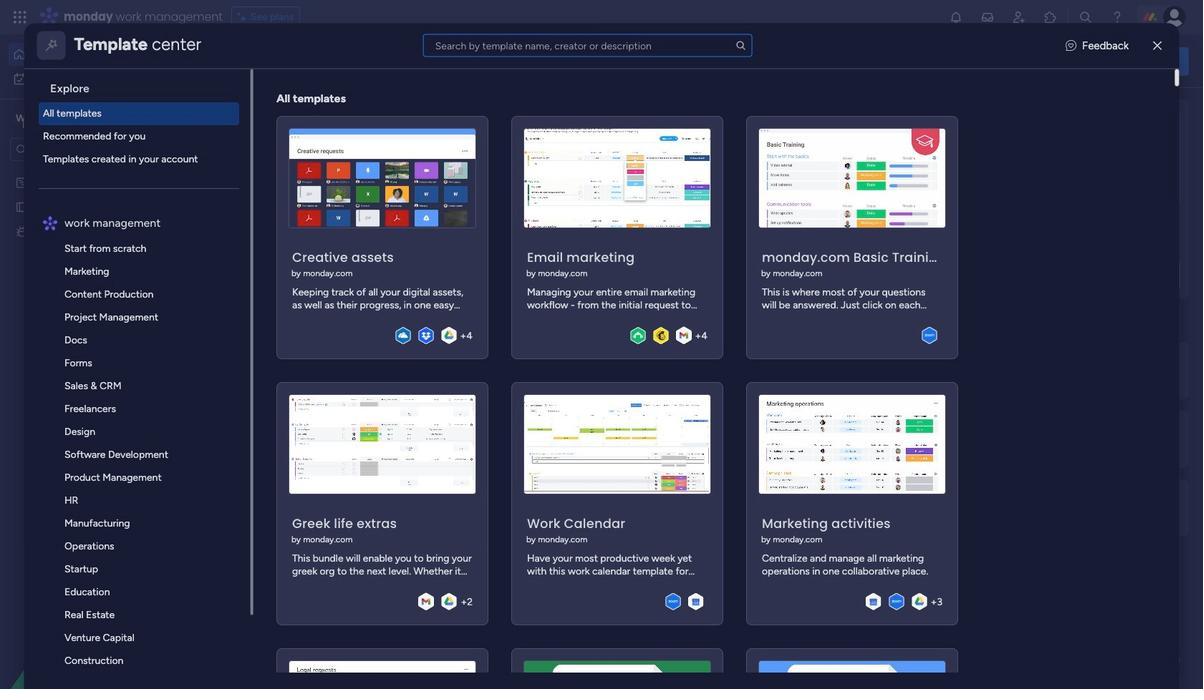 Task type: describe. For each thing, give the bounding box(es) containing it.
help image
[[1110, 10, 1125, 24]]

1 vertical spatial lottie animation element
[[0, 545, 183, 690]]

bob builder image
[[1163, 6, 1186, 29]]

0 horizontal spatial v2 user feedback image
[[986, 53, 996, 69]]

search everything image
[[1079, 10, 1093, 24]]

work management templates element
[[38, 237, 250, 690]]

0 horizontal spatial component image
[[239, 284, 252, 297]]

invite members image
[[1012, 10, 1026, 24]]

1 horizontal spatial lottie animation image
[[569, 34, 971, 89]]

templates image image
[[987, 108, 1176, 207]]

1 horizontal spatial v2 user feedback image
[[1066, 37, 1077, 54]]

quick search results list box
[[221, 134, 940, 324]]

0 vertical spatial option
[[9, 43, 174, 66]]

close recently visited image
[[221, 117, 239, 134]]

0 horizontal spatial workspace image
[[14, 111, 28, 127]]

Search by template name, creator or description search field
[[423, 34, 753, 57]]

add to favorites image
[[900, 262, 915, 276]]

monday marketplace image
[[1044, 10, 1058, 24]]

public board image for component icon to the left
[[239, 261, 255, 277]]



Task type: locate. For each thing, give the bounding box(es) containing it.
2 public board image from the left
[[476, 261, 492, 277]]

2 horizontal spatial component image
[[476, 284, 489, 297]]

select product image
[[13, 10, 27, 24]]

1 vertical spatial workspace image
[[245, 432, 279, 467]]

1 horizontal spatial public board image
[[712, 261, 728, 277]]

heading
[[38, 69, 250, 102]]

close image
[[1153, 40, 1162, 51]]

0 vertical spatial public board image
[[15, 200, 29, 213]]

notifications image
[[949, 10, 963, 24]]

0 horizontal spatial public board image
[[15, 200, 29, 213]]

Search in workspace field
[[30, 141, 120, 158]]

v2 user feedback image
[[1066, 37, 1077, 54], [986, 53, 996, 69]]

1 horizontal spatial component image
[[289, 453, 302, 466]]

contact sales element
[[974, 480, 1189, 537]]

1 vertical spatial lottie animation image
[[0, 545, 183, 690]]

option
[[9, 43, 174, 66], [9, 67, 174, 90], [0, 169, 183, 172]]

workspace image
[[14, 111, 28, 127], [245, 432, 279, 467]]

2 vertical spatial option
[[0, 169, 183, 172]]

help center element
[[974, 411, 1189, 468]]

update feed image
[[981, 10, 995, 24]]

lottie animation element
[[569, 34, 971, 89], [0, 545, 183, 690]]

0 horizontal spatial lottie animation element
[[0, 545, 183, 690]]

0 vertical spatial workspace image
[[14, 111, 28, 127]]

v2 user feedback image left v2 bolt switch image
[[1066, 37, 1077, 54]]

1 horizontal spatial workspace image
[[245, 432, 279, 467]]

None search field
[[423, 34, 753, 57]]

search image
[[735, 40, 747, 51]]

component image
[[239, 284, 252, 297], [476, 284, 489, 297], [289, 453, 302, 466]]

public board image
[[239, 261, 255, 277], [476, 261, 492, 277]]

1 public board image from the left
[[239, 261, 255, 277]]

lottie animation image
[[569, 34, 971, 89], [0, 545, 183, 690]]

v2 user feedback image down update feed image
[[986, 53, 996, 69]]

getting started element
[[974, 342, 1189, 399]]

public board image for the right component icon
[[476, 261, 492, 277]]

0 vertical spatial lottie animation image
[[569, 34, 971, 89]]

1 vertical spatial option
[[9, 67, 174, 90]]

0 horizontal spatial public board image
[[239, 261, 255, 277]]

0 vertical spatial lottie animation element
[[569, 34, 971, 89]]

workspace selection element
[[14, 110, 114, 129]]

list box
[[30, 69, 253, 690], [0, 167, 183, 437]]

1 horizontal spatial public board image
[[476, 261, 492, 277]]

explore element
[[38, 102, 250, 170]]

v2 bolt switch image
[[1097, 53, 1106, 69]]

1 horizontal spatial lottie animation element
[[569, 34, 971, 89]]

0 horizontal spatial lottie animation image
[[0, 545, 183, 690]]

component image
[[712, 284, 725, 297]]

public board image
[[15, 200, 29, 213], [712, 261, 728, 277]]

public board image inside quick search results list box
[[712, 261, 728, 277]]

1 vertical spatial public board image
[[712, 261, 728, 277]]

see plans image
[[238, 9, 250, 25]]



Task type: vqa. For each thing, say whether or not it's contained in the screenshot.
the leftmost THE
no



